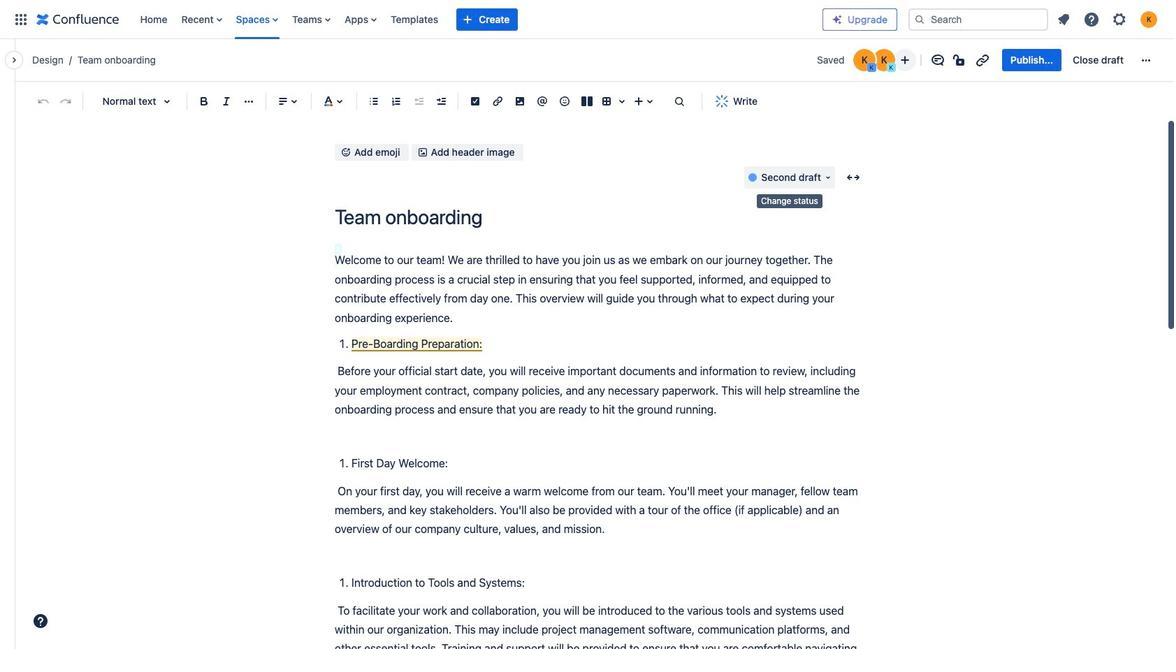 Task type: describe. For each thing, give the bounding box(es) containing it.
search image
[[915, 14, 926, 25]]

bullet list ⌘⇧8 image
[[366, 93, 383, 110]]

avatar group element
[[852, 48, 897, 73]]

comment icon image
[[930, 52, 947, 69]]

list for appswitcher icon
[[133, 0, 823, 39]]

list for premium image
[[1052, 7, 1166, 32]]

Give this page a title text field
[[335, 206, 866, 229]]

image icon image
[[417, 147, 428, 158]]

invite to edit image
[[897, 52, 914, 69]]

table size image
[[614, 93, 631, 110]]

list formating group
[[363, 90, 452, 113]]

bold ⌘b image
[[196, 93, 213, 110]]

notification icon image
[[1056, 11, 1073, 28]]

settings icon image
[[1112, 11, 1129, 28]]

global element
[[8, 0, 823, 39]]

text formatting group
[[193, 90, 260, 113]]

copy link image
[[975, 52, 991, 69]]

link ⌘k image
[[490, 93, 506, 110]]

mention @ image
[[534, 93, 551, 110]]

emoji : image
[[557, 93, 573, 110]]

expand sidebar image
[[0, 46, 31, 74]]

more formatting image
[[241, 93, 257, 110]]



Task type: locate. For each thing, give the bounding box(es) containing it.
1 horizontal spatial list
[[1052, 7, 1166, 32]]

action item [] image
[[467, 93, 484, 110]]

group
[[1003, 49, 1133, 71]]

no restrictions image
[[952, 52, 969, 69]]

add image, video, or file image
[[512, 93, 529, 110]]

Search field
[[909, 8, 1049, 30]]

layouts image
[[579, 93, 596, 110]]

appswitcher icon image
[[13, 11, 29, 28]]

None search field
[[909, 8, 1049, 30]]

numbered list ⌘⇧7 image
[[388, 93, 405, 110]]

find and replace image
[[671, 93, 688, 110]]

italic ⌘i image
[[218, 93, 235, 110]]

indent tab image
[[433, 93, 450, 110]]

premium image
[[832, 14, 843, 25]]

list
[[133, 0, 823, 39], [1052, 7, 1166, 32]]

confluence image
[[36, 11, 119, 28], [36, 11, 119, 28]]

align left image
[[275, 93, 292, 110]]

make page full-width image
[[845, 169, 862, 186]]

banner
[[0, 0, 1175, 39]]

help icon image
[[1084, 11, 1101, 28]]

add emoji image
[[341, 147, 352, 158]]

table ⇧⌥t image
[[599, 93, 615, 110]]

your profile and preferences image
[[1141, 11, 1158, 28]]

tooltip
[[757, 194, 823, 208]]

Main content area, start typing to enter text. text field
[[335, 251, 866, 650]]

more image
[[1138, 52, 1155, 69]]

0 horizontal spatial list
[[133, 0, 823, 39]]



Task type: vqa. For each thing, say whether or not it's contained in the screenshot.
Google Chat for Confluence image
no



